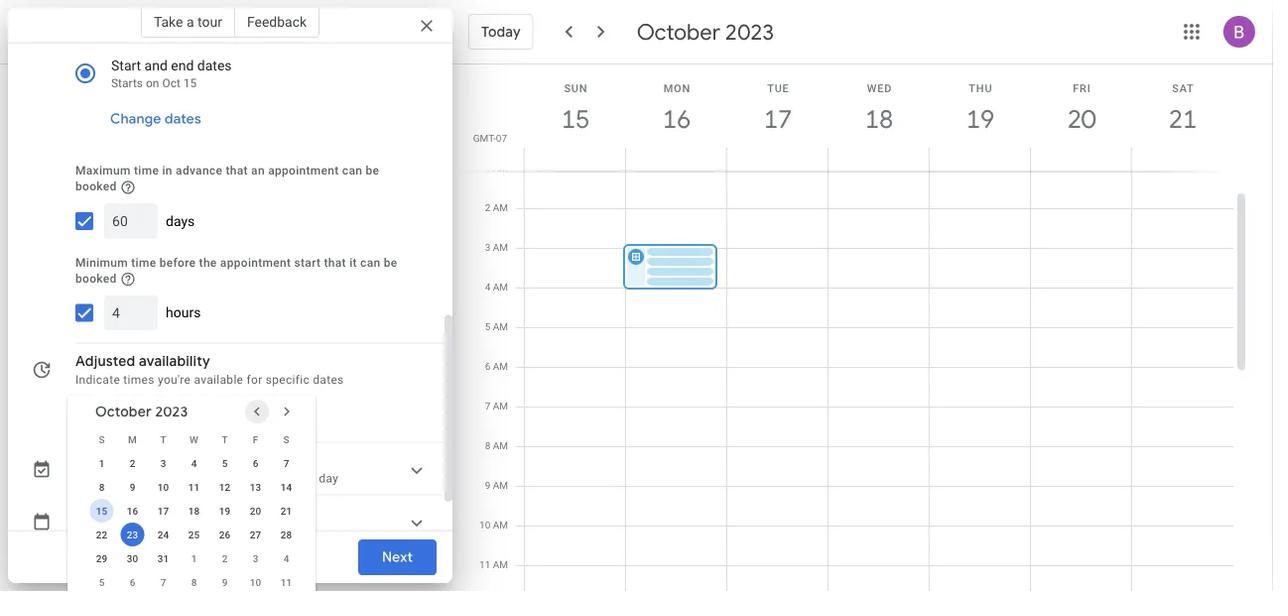 Task type: vqa. For each thing, say whether or not it's contained in the screenshot.
4th PM from the bottom
no



Task type: locate. For each thing, give the bounding box(es) containing it.
7 row from the top
[[86, 571, 302, 591]]

0 vertical spatial 8
[[485, 440, 490, 452]]

0 horizontal spatial 1
[[99, 458, 105, 470]]

am down 10 am on the left of page
[[493, 559, 508, 571]]

tue
[[767, 82, 790, 94]]

3 row from the top
[[86, 475, 302, 499]]

1 horizontal spatial 19
[[965, 103, 993, 135]]

1 vertical spatial 3
[[160, 458, 166, 470]]

15
[[183, 77, 197, 91], [560, 103, 588, 135], [96, 505, 107, 517]]

20 element
[[244, 499, 267, 523]]

5 row from the top
[[86, 523, 302, 547]]

23, today element
[[121, 523, 144, 547]]

2 horizontal spatial 15
[[560, 103, 588, 135]]

time left '·'
[[131, 473, 156, 486]]

am for 8 am
[[493, 440, 508, 452]]

2 horizontal spatial 7
[[485, 400, 490, 412]]

october 2023
[[637, 18, 774, 46], [95, 403, 188, 421]]

0 horizontal spatial 2023
[[155, 403, 188, 421]]

am for 4 am
[[493, 281, 508, 293]]

1 horizontal spatial a
[[186, 13, 194, 30]]

1 vertical spatial 19
[[219, 505, 230, 517]]

dates down oct
[[165, 111, 201, 129]]

8 am from the top
[[493, 440, 508, 452]]

1 vertical spatial be
[[384, 256, 397, 270]]

0 vertical spatial 15
[[183, 77, 197, 91]]

time
[[134, 164, 159, 178], [131, 256, 156, 270], [131, 473, 156, 486]]

15 right oct
[[183, 77, 197, 91]]

4 inside grid
[[485, 281, 490, 293]]

for inside the "calendars checked for availability" dropdown button
[[207, 505, 226, 523]]

row containing 1
[[86, 452, 302, 475]]

2 vertical spatial appointment
[[130, 453, 215, 471]]

8 am
[[485, 440, 508, 452]]

be
[[366, 164, 379, 178], [384, 256, 397, 270]]

2 vertical spatial 2
[[222, 553, 228, 565]]

0 vertical spatial 11
[[188, 481, 200, 493]]

0 vertical spatial booked
[[75, 180, 117, 194]]

can up it
[[342, 164, 362, 178]]

0 horizontal spatial 17
[[158, 505, 169, 517]]

1 vertical spatial 7
[[283, 458, 289, 470]]

2 booked from the top
[[75, 272, 117, 286]]

feedback
[[247, 13, 307, 30]]

17 up '24'
[[158, 505, 169, 517]]

november 4 element
[[274, 547, 298, 571]]

27
[[250, 529, 261, 541]]

21 column header
[[1131, 65, 1233, 171]]

8
[[485, 440, 490, 452], [99, 481, 105, 493], [191, 577, 197, 589]]

7 am from the top
[[493, 400, 508, 412]]

availability for for
[[230, 505, 301, 523]]

8 down november 1 element at bottom left
[[191, 577, 197, 589]]

am down 3 am
[[493, 281, 508, 293]]

row containing 8
[[86, 475, 302, 499]]

19 down thu
[[965, 103, 993, 135]]

1 horizontal spatial t
[[222, 434, 228, 446]]

minimum time before the appointment start that it can be booked
[[75, 256, 397, 286]]

days
[[166, 213, 195, 230]]

6 down 30 element
[[130, 577, 135, 589]]

1 horizontal spatial 20
[[1066, 103, 1095, 135]]

11 am from the top
[[493, 559, 508, 571]]

change down 'indicate'
[[75, 405, 127, 423]]

1 vertical spatial 17
[[158, 505, 169, 517]]

0 vertical spatial that
[[226, 164, 248, 178]]

2 horizontal spatial 10
[[479, 519, 490, 531]]

1 horizontal spatial 2
[[222, 553, 228, 565]]

1 vertical spatial 20
[[250, 505, 261, 517]]

7 up 8 am
[[485, 400, 490, 412]]

2 vertical spatial 15
[[96, 505, 107, 517]]

6 inside grid
[[485, 361, 490, 373]]

1 vertical spatial 15
[[560, 103, 588, 135]]

grid
[[460, 65, 1249, 591]]

start
[[111, 58, 141, 74]]

october 2023 grid
[[86, 428, 302, 591]]

october up mon
[[637, 18, 720, 46]]

20
[[1066, 103, 1095, 135], [250, 505, 261, 517]]

change down starts
[[110, 111, 161, 129]]

16 inside row
[[127, 505, 138, 517]]

0 horizontal spatial s
[[99, 434, 105, 446]]

the
[[199, 256, 217, 270]]

1 horizontal spatial 1
[[191, 553, 197, 565]]

11 down november 4 'element'
[[281, 577, 292, 589]]

0 horizontal spatial 19
[[219, 505, 230, 517]]

booked down minimum
[[75, 272, 117, 286]]

2 for 2 am
[[485, 202, 490, 214]]

that left it
[[324, 256, 346, 270]]

appointment inside minimum time before the appointment start that it can be booked
[[220, 256, 291, 270]]

16 down mon
[[661, 103, 690, 135]]

0 horizontal spatial 20
[[250, 505, 261, 517]]

november 8 element
[[182, 571, 206, 591]]

2 am from the top
[[493, 202, 508, 214]]

am down 1 am
[[493, 202, 508, 214]]

1 vertical spatial 18
[[188, 505, 200, 517]]

october
[[637, 18, 720, 46], [95, 403, 152, 421]]

0 horizontal spatial 5
[[99, 577, 105, 589]]

18 inside row
[[188, 505, 200, 517]]

4 down 3 am
[[485, 281, 490, 293]]

take a tour button
[[141, 6, 235, 38]]

16 up 23
[[127, 505, 138, 517]]

6 am from the top
[[493, 361, 508, 373]]

0 vertical spatial 6
[[485, 361, 490, 373]]

1 booked from the top
[[75, 180, 117, 194]]

2 horizontal spatial 2
[[485, 202, 490, 214]]

1 vertical spatial 5
[[222, 458, 228, 470]]

0 vertical spatial 16
[[661, 103, 690, 135]]

9 inside grid
[[485, 480, 490, 492]]

next button
[[358, 534, 437, 582]]

17
[[762, 103, 791, 135], [158, 505, 169, 517]]

change a date's availability
[[75, 405, 254, 423]]

availability inside adjusted availability indicate times you're available for specific dates
[[139, 353, 210, 371]]

5 up 6 am
[[485, 321, 490, 333]]

2 down 'm'
[[130, 458, 135, 470]]

2 vertical spatial 10
[[250, 577, 261, 589]]

thu
[[969, 82, 993, 94]]

appointment right an
[[268, 164, 339, 178]]

1 up buffer
[[99, 458, 105, 470]]

gmt-07
[[473, 132, 507, 144]]

appointment right the
[[220, 256, 291, 270]]

availability inside the "change a date's availability" button
[[184, 405, 254, 423]]

an
[[251, 164, 265, 178]]

9 right buffer
[[130, 481, 135, 493]]

10 up 11 am
[[479, 519, 490, 531]]

2
[[485, 202, 490, 214], [130, 458, 135, 470], [222, 553, 228, 565]]

2 vertical spatial 11
[[281, 577, 292, 589]]

mon 16
[[661, 82, 691, 135]]

2 s from the left
[[283, 434, 289, 446]]

4
[[485, 281, 490, 293], [191, 458, 197, 470], [283, 553, 289, 565]]

15 cell
[[86, 499, 117, 523]]

0 vertical spatial appointment
[[268, 164, 339, 178]]

21 up 28
[[281, 505, 292, 517]]

6 row from the top
[[86, 547, 302, 571]]

change for change a date's availability
[[75, 405, 127, 423]]

that
[[226, 164, 248, 178], [324, 256, 346, 270]]

7 inside "element"
[[160, 577, 166, 589]]

15 up 22
[[96, 505, 107, 517]]

23 cell
[[117, 523, 148, 547]]

0 horizontal spatial october
[[95, 403, 152, 421]]

saturday, october 21 element
[[1160, 96, 1206, 142]]

1 vertical spatial october 2023
[[95, 403, 188, 421]]

10 up 17 element
[[158, 481, 169, 493]]

start and end dates starts on oct 15
[[111, 58, 232, 91]]

am down 7 am
[[493, 440, 508, 452]]

4 row from the top
[[86, 499, 302, 523]]

20 inside column header
[[1066, 103, 1095, 135]]

3 up '·'
[[160, 458, 166, 470]]

4 inside 'element'
[[283, 553, 289, 565]]

start
[[294, 256, 321, 270]]

t
[[160, 434, 166, 446], [222, 434, 228, 446]]

25 element
[[182, 523, 206, 547]]

option group
[[67, 8, 409, 96]]

change inside change dates button
[[110, 111, 161, 129]]

am down 07
[[493, 162, 508, 174]]

november 11 element
[[274, 571, 298, 591]]

no down booked
[[75, 473, 91, 486]]

am up 6 am
[[493, 321, 508, 333]]

0 vertical spatial 5
[[485, 321, 490, 333]]

on
[[146, 77, 159, 91]]

specific
[[266, 373, 310, 387]]

17 element
[[151, 499, 175, 523]]

october up 'm'
[[95, 403, 152, 421]]

7 for 7 am
[[485, 400, 490, 412]]

18 down wed
[[864, 103, 892, 135]]

october 2023 up 'm'
[[95, 403, 188, 421]]

5 am from the top
[[493, 321, 508, 333]]

s
[[99, 434, 105, 446], [283, 434, 289, 446]]

1 vertical spatial dates
[[165, 111, 201, 129]]

0 horizontal spatial 6
[[130, 577, 135, 589]]

availability up 27
[[230, 505, 301, 523]]

am for 2 am
[[493, 202, 508, 214]]

wednesday, october 18 element
[[856, 96, 902, 142]]

20 down fri
[[1066, 103, 1095, 135]]

am down 2 am
[[493, 242, 508, 254]]

2 for november 2 element on the bottom left
[[222, 553, 228, 565]]

1
[[485, 162, 490, 174], [99, 458, 105, 470], [191, 553, 197, 565]]

change dates button
[[102, 96, 209, 143]]

10 element
[[151, 475, 175, 499]]

2 vertical spatial availability
[[230, 505, 301, 523]]

1 horizontal spatial 17
[[762, 103, 791, 135]]

option group containing available now
[[67, 8, 409, 96]]

17 inside row
[[158, 505, 169, 517]]

11 for november 11 element
[[281, 577, 292, 589]]

1 vertical spatial booked
[[75, 272, 117, 286]]

october 2023 up mon
[[637, 18, 774, 46]]

t down change a date's availability
[[160, 434, 166, 446]]

2023
[[725, 18, 774, 46], [155, 403, 188, 421]]

fri
[[1073, 82, 1091, 94]]

time left the before
[[131, 256, 156, 270]]

1 am from the top
[[493, 162, 508, 174]]

s up booked
[[99, 434, 105, 446]]

availability inside the "calendars checked for availability" dropdown button
[[230, 505, 301, 523]]

1 vertical spatial 21
[[281, 505, 292, 517]]

1 inside november 1 element
[[191, 553, 197, 565]]

19
[[965, 103, 993, 135], [219, 505, 230, 517]]

wed 18
[[864, 82, 892, 135]]

sat 21
[[1167, 82, 1196, 135]]

can inside minimum time before the appointment start that it can be booked
[[360, 256, 381, 270]]

am down 5 am
[[493, 361, 508, 373]]

29 element
[[90, 547, 114, 571]]

3 for 3 am
[[485, 242, 490, 254]]

november 9 element
[[213, 571, 237, 591]]

am up 8 am
[[493, 400, 508, 412]]

buffer
[[95, 473, 128, 486]]

21 down sat at the top right of page
[[1167, 103, 1196, 135]]

1 vertical spatial 10
[[479, 519, 490, 531]]

0 vertical spatial can
[[342, 164, 362, 178]]

am for 5 am
[[493, 321, 508, 333]]

can right it
[[360, 256, 381, 270]]

time inside booked appointment settings no buffer time · no maximum bookings per day
[[131, 473, 156, 486]]

1 vertical spatial for
[[207, 505, 226, 523]]

sunday, october 15 element
[[553, 96, 598, 142]]

booked down maximum
[[75, 180, 117, 194]]

that left an
[[226, 164, 248, 178]]

19 column header
[[929, 65, 1031, 171]]

2 row from the top
[[86, 452, 302, 475]]

change inside the "change a date's availability" button
[[75, 405, 127, 423]]

2 up november 9 element at the bottom left of the page
[[222, 553, 228, 565]]

4 am from the top
[[493, 281, 508, 293]]

17 down tue
[[762, 103, 791, 135]]

s right f
[[283, 434, 289, 446]]

11 up 18 element
[[188, 481, 200, 493]]

16
[[661, 103, 690, 135], [127, 505, 138, 517]]

0 vertical spatial dates
[[197, 58, 232, 74]]

26 element
[[213, 523, 237, 547]]

calendars
[[75, 505, 143, 523]]

1 for 1 am
[[485, 162, 490, 174]]

10 for 10 element
[[158, 481, 169, 493]]

1 vertical spatial change
[[75, 405, 127, 423]]

15 down sun
[[560, 103, 588, 135]]

a inside button
[[130, 405, 138, 423]]

1 vertical spatial time
[[131, 256, 156, 270]]

1 vertical spatial can
[[360, 256, 381, 270]]

november 2 element
[[213, 547, 237, 571]]

0 vertical spatial 4
[[485, 281, 490, 293]]

Maximum days in advance that an appointment can be booked number field
[[112, 204, 150, 239]]

2 vertical spatial 8
[[191, 577, 197, 589]]

3 down 2 am
[[485, 242, 490, 254]]

in
[[162, 164, 172, 178]]

2 horizontal spatial 5
[[485, 321, 490, 333]]

30 element
[[121, 547, 144, 571]]

dates
[[197, 58, 232, 74], [165, 111, 201, 129], [313, 373, 344, 387]]

9 up 10 am on the left of page
[[485, 480, 490, 492]]

am down 9 am at the left bottom
[[493, 519, 508, 531]]

1 vertical spatial appointment
[[220, 256, 291, 270]]

appointment inside booked appointment settings no buffer time · no maximum bookings per day
[[130, 453, 215, 471]]

1 vertical spatial 8
[[99, 481, 105, 493]]

6 for november 6 element
[[130, 577, 135, 589]]

2023 down you're on the left of the page
[[155, 403, 188, 421]]

0 horizontal spatial 21
[[281, 505, 292, 517]]

1 horizontal spatial for
[[247, 373, 262, 387]]

21
[[1167, 103, 1196, 135], [281, 505, 292, 517]]

time for in
[[134, 164, 159, 178]]

0 vertical spatial 17
[[762, 103, 791, 135]]

18 column header
[[828, 65, 930, 171]]

sun 15
[[560, 82, 588, 135]]

0 horizontal spatial 15
[[96, 505, 107, 517]]

0 vertical spatial 20
[[1066, 103, 1095, 135]]

10 am from the top
[[493, 519, 508, 531]]

1 horizontal spatial be
[[384, 256, 397, 270]]

tour
[[197, 13, 222, 30]]

13 element
[[244, 475, 267, 499]]

16 element
[[121, 499, 144, 523]]

15 column header
[[524, 65, 626, 171]]

8 down 7 am
[[485, 440, 490, 452]]

2 no from the left
[[166, 473, 182, 486]]

0 horizontal spatial 18
[[188, 505, 200, 517]]

2 horizontal spatial 4
[[485, 281, 490, 293]]

18
[[864, 103, 892, 135], [188, 505, 200, 517]]

0 vertical spatial 18
[[864, 103, 892, 135]]

2 vertical spatial 1
[[191, 553, 197, 565]]

5 up maximum on the bottom
[[222, 458, 228, 470]]

21 inside column header
[[1167, 103, 1196, 135]]

1 vertical spatial 16
[[127, 505, 138, 517]]

row group
[[86, 452, 302, 591]]

time inside maximum time in advance that an appointment can be booked
[[134, 164, 159, 178]]

for up 26
[[207, 505, 226, 523]]

availability up you're on the left of the page
[[139, 353, 210, 371]]

1 vertical spatial 4
[[191, 458, 197, 470]]

1 horizontal spatial 9
[[222, 577, 228, 589]]

wed
[[867, 82, 892, 94]]

17 inside column header
[[762, 103, 791, 135]]

0 horizontal spatial 3
[[160, 458, 166, 470]]

20 up 27
[[250, 505, 261, 517]]

8 for november 8 element
[[191, 577, 197, 589]]

14
[[281, 481, 292, 493]]

a inside button
[[186, 13, 194, 30]]

can inside maximum time in advance that an appointment can be booked
[[342, 164, 362, 178]]

november 5 element
[[90, 571, 114, 591]]

0 horizontal spatial t
[[160, 434, 166, 446]]

6 down 5 am
[[485, 361, 490, 373]]

2023 up tue
[[725, 18, 774, 46]]

row containing 22
[[86, 523, 302, 547]]

2 vertical spatial 4
[[283, 553, 289, 565]]

1 horizontal spatial october 2023
[[637, 18, 774, 46]]

4 up the 11 element
[[191, 458, 197, 470]]

am down 8 am
[[493, 480, 508, 492]]

6
[[485, 361, 490, 373], [253, 458, 258, 470], [130, 577, 135, 589]]

availability for date's
[[184, 405, 254, 423]]

2 horizontal spatial 9
[[485, 480, 490, 492]]

1 down gmt-07
[[485, 162, 490, 174]]

0 vertical spatial october
[[637, 18, 720, 46]]

a left tour
[[186, 13, 194, 30]]

6 am
[[485, 361, 508, 373]]

8 for 8 am
[[485, 440, 490, 452]]

appointment up '·'
[[130, 453, 215, 471]]

5
[[485, 321, 490, 333], [222, 458, 228, 470], [99, 577, 105, 589]]

tuesday, october 17 element
[[755, 96, 801, 142]]

maximum time in advance that an appointment can be booked
[[75, 164, 379, 194]]

w
[[190, 434, 198, 446]]

18 inside wed 18
[[864, 103, 892, 135]]

1 t from the left
[[160, 434, 166, 446]]

0 horizontal spatial be
[[366, 164, 379, 178]]

that inside maximum time in advance that an appointment can be booked
[[226, 164, 248, 178]]

4 up november 11 element
[[283, 553, 289, 565]]

dates right specific
[[313, 373, 344, 387]]

2 horizontal spatial 1
[[485, 162, 490, 174]]

15 inside column header
[[560, 103, 588, 135]]

maximum
[[185, 473, 240, 486]]

am
[[493, 162, 508, 174], [493, 202, 508, 214], [493, 242, 508, 254], [493, 281, 508, 293], [493, 321, 508, 333], [493, 361, 508, 373], [493, 400, 508, 412], [493, 440, 508, 452], [493, 480, 508, 492], [493, 519, 508, 531], [493, 559, 508, 571]]

2 horizontal spatial 8
[[485, 440, 490, 452]]

availability
[[139, 353, 210, 371], [184, 405, 254, 423], [230, 505, 301, 523]]

today button
[[468, 8, 534, 56]]

time left in
[[134, 164, 159, 178]]

for left specific
[[247, 373, 262, 387]]

no right '·'
[[166, 473, 182, 486]]

10 down november 3 element
[[250, 577, 261, 589]]

am for 3 am
[[493, 242, 508, 254]]

dates right end at left
[[197, 58, 232, 74]]

0 vertical spatial change
[[110, 111, 161, 129]]

a up 'm'
[[130, 405, 138, 423]]

5 down 29 element
[[99, 577, 105, 589]]

9 down november 2 element on the bottom left
[[222, 577, 228, 589]]

7 down the 31 'element'
[[160, 577, 166, 589]]

am for 11 am
[[493, 559, 508, 571]]

feedback button
[[235, 6, 320, 38]]

2 vertical spatial 5
[[99, 577, 105, 589]]

1 vertical spatial that
[[324, 256, 346, 270]]

9 am from the top
[[493, 480, 508, 492]]

you're
[[158, 373, 191, 387]]

appointment
[[268, 164, 339, 178], [220, 256, 291, 270], [130, 453, 215, 471]]

2 horizontal spatial 3
[[485, 242, 490, 254]]

19 down the "12"
[[219, 505, 230, 517]]

8 up 15 "cell"
[[99, 481, 105, 493]]

3
[[485, 242, 490, 254], [160, 458, 166, 470], [253, 553, 258, 565]]

gmt-
[[473, 132, 496, 144]]

4 am
[[485, 281, 508, 293]]

availability down the "available"
[[184, 405, 254, 423]]

1 vertical spatial 2
[[130, 458, 135, 470]]

2 down 1 am
[[485, 202, 490, 214]]

2 horizontal spatial 6
[[485, 361, 490, 373]]

time inside minimum time before the appointment start that it can be booked
[[131, 256, 156, 270]]

1 up november 8 element
[[191, 553, 197, 565]]

t up settings
[[222, 434, 228, 446]]

am for 6 am
[[493, 361, 508, 373]]

3 up 'november 10' element
[[253, 553, 258, 565]]

11 down 10 am on the left of page
[[479, 559, 490, 571]]

1 horizontal spatial october
[[637, 18, 720, 46]]

0 vertical spatial be
[[366, 164, 379, 178]]

1 vertical spatial 2023
[[155, 403, 188, 421]]

3 am from the top
[[493, 242, 508, 254]]

1 horizontal spatial 6
[[253, 458, 258, 470]]

7 up 'bookings'
[[283, 458, 289, 470]]

11
[[188, 481, 200, 493], [479, 559, 490, 571], [281, 577, 292, 589]]

row
[[86, 428, 302, 452], [86, 452, 302, 475], [86, 475, 302, 499], [86, 499, 302, 523], [86, 523, 302, 547], [86, 547, 302, 571], [86, 571, 302, 591]]

dates inside adjusted availability indicate times you're available for specific dates
[[313, 373, 344, 387]]

for
[[247, 373, 262, 387], [207, 505, 226, 523]]

a
[[186, 13, 194, 30], [130, 405, 138, 423]]

6 up 'bookings'
[[253, 458, 258, 470]]

5 am
[[485, 321, 508, 333]]

1 row from the top
[[86, 428, 302, 452]]

booked inside maximum time in advance that an appointment can be booked
[[75, 180, 117, 194]]

2 vertical spatial 7
[[160, 577, 166, 589]]

can
[[342, 164, 362, 178], [360, 256, 381, 270]]

1 horizontal spatial no
[[166, 473, 182, 486]]

18 up 25
[[188, 505, 200, 517]]



Task type: describe. For each thing, give the bounding box(es) containing it.
friday, october 20 element
[[1059, 96, 1104, 142]]

available
[[111, 22, 167, 38]]

9 am
[[485, 480, 508, 492]]

13
[[250, 481, 261, 493]]

oct
[[162, 77, 180, 91]]

dates inside button
[[165, 111, 201, 129]]

1 s from the left
[[99, 434, 105, 446]]

available now
[[111, 22, 196, 38]]

17 column header
[[726, 65, 829, 171]]

10 for 'november 10' element
[[250, 577, 261, 589]]

appointment inside maximum time in advance that an appointment can be booked
[[268, 164, 339, 178]]

15 inside 'element'
[[96, 505, 107, 517]]

maximum
[[75, 164, 131, 178]]

31
[[158, 553, 169, 565]]

be inside maximum time in advance that an appointment can be booked
[[366, 164, 379, 178]]

tue 17
[[762, 82, 791, 135]]

row group containing 1
[[86, 452, 302, 591]]

1 no from the left
[[75, 473, 91, 486]]

·
[[159, 473, 163, 486]]

3 am
[[485, 242, 508, 254]]

24
[[158, 529, 169, 541]]

19 inside row
[[219, 505, 230, 517]]

4 for 4 am
[[485, 281, 490, 293]]

am for 9 am
[[493, 480, 508, 492]]

24 element
[[151, 523, 175, 547]]

thu 19
[[965, 82, 993, 135]]

available
[[194, 373, 243, 387]]

sat
[[1172, 82, 1194, 94]]

times
[[123, 373, 155, 387]]

november 3 element
[[244, 547, 267, 571]]

5 for november 5 element
[[99, 577, 105, 589]]

11 am
[[479, 559, 508, 571]]

2 t from the left
[[222, 434, 228, 446]]

25
[[188, 529, 200, 541]]

booked
[[75, 453, 126, 471]]

bookings
[[243, 473, 294, 486]]

19 element
[[213, 499, 237, 523]]

10 for 10 am
[[479, 519, 490, 531]]

calendars checked for availability
[[75, 505, 301, 523]]

0 horizontal spatial 2
[[130, 458, 135, 470]]

row containing 29
[[86, 547, 302, 571]]

12 element
[[213, 475, 237, 499]]

day
[[319, 473, 338, 486]]

grid containing 15
[[460, 65, 1249, 591]]

thursday, october 19 element
[[958, 96, 1003, 142]]

11 for the 11 element
[[188, 481, 200, 493]]

21 inside row
[[281, 505, 292, 517]]

hours
[[166, 305, 201, 322]]

9 for 9 am
[[485, 480, 490, 492]]

settings
[[219, 453, 273, 471]]

a for take
[[186, 13, 194, 30]]

21 element
[[274, 499, 298, 523]]

that inside minimum time before the appointment start that it can be booked
[[324, 256, 346, 270]]

22 element
[[90, 523, 114, 547]]

4 for november 4 'element'
[[283, 553, 289, 565]]

today
[[481, 23, 521, 41]]

28
[[281, 529, 292, 541]]

november 10 element
[[244, 571, 267, 591]]

am for 1 am
[[493, 162, 508, 174]]

20 inside row
[[250, 505, 261, 517]]

date's
[[141, 405, 181, 423]]

31 element
[[151, 547, 175, 571]]

16 inside mon 16
[[661, 103, 690, 135]]

15 inside start and end dates starts on oct 15
[[183, 77, 197, 91]]

28 element
[[274, 523, 298, 547]]

change dates
[[110, 111, 201, 129]]

time for before
[[131, 256, 156, 270]]

10 am
[[479, 519, 508, 531]]

sun
[[564, 82, 588, 94]]

07
[[496, 132, 507, 144]]

f
[[253, 434, 258, 446]]

be inside minimum time before the appointment start that it can be booked
[[384, 256, 397, 270]]

november 6 element
[[121, 571, 144, 591]]

take
[[154, 13, 183, 30]]

dates inside start and end dates starts on oct 15
[[197, 58, 232, 74]]

5 for 5 am
[[485, 321, 490, 333]]

1 am
[[485, 162, 508, 174]]

am for 10 am
[[493, 519, 508, 531]]

for inside adjusted availability indicate times you're available for specific dates
[[247, 373, 262, 387]]

starts
[[111, 77, 143, 91]]

27 element
[[244, 523, 267, 547]]

calendars checked for availability button
[[67, 500, 441, 544]]

november 7 element
[[151, 571, 175, 591]]

1 horizontal spatial 7
[[283, 458, 289, 470]]

6 for 6 am
[[485, 361, 490, 373]]

7 for november 7 "element"
[[160, 577, 166, 589]]

minimum
[[75, 256, 128, 270]]

1 for november 1 element at bottom left
[[191, 553, 197, 565]]

3 for november 3 element
[[253, 553, 258, 565]]

am for 7 am
[[493, 400, 508, 412]]

indicate
[[75, 373, 120, 387]]

november 1 element
[[182, 547, 206, 571]]

1 horizontal spatial 2023
[[725, 18, 774, 46]]

22
[[96, 529, 107, 541]]

23
[[127, 529, 138, 541]]

19 inside column header
[[965, 103, 993, 135]]

change a date's availability button
[[67, 396, 262, 432]]

1 horizontal spatial 5
[[222, 458, 228, 470]]

30
[[127, 553, 138, 565]]

26
[[219, 529, 230, 541]]

before
[[159, 256, 196, 270]]

14 element
[[274, 475, 298, 499]]

row containing 5
[[86, 571, 302, 591]]

now
[[170, 22, 196, 38]]

a for change
[[130, 405, 138, 423]]

16 column header
[[625, 65, 727, 171]]

advance
[[176, 164, 222, 178]]

adjusted
[[75, 353, 135, 371]]

change for change dates
[[110, 111, 161, 129]]

row containing 15
[[86, 499, 302, 523]]

0 horizontal spatial 4
[[191, 458, 197, 470]]

Minimum amount of hours before the start of the appointment that it can be booked number field
[[112, 296, 150, 332]]

per
[[298, 473, 316, 486]]

2 am
[[485, 202, 508, 214]]

checked
[[146, 505, 203, 523]]

and
[[144, 58, 168, 74]]

booked inside minimum time before the appointment start that it can be booked
[[75, 272, 117, 286]]

9 for november 9 element at the bottom left of the page
[[222, 577, 228, 589]]

1 vertical spatial 1
[[99, 458, 105, 470]]

booked appointment settings no buffer time · no maximum bookings per day
[[75, 453, 338, 486]]

next
[[382, 549, 413, 567]]

0 horizontal spatial october 2023
[[95, 403, 188, 421]]

0 horizontal spatial 9
[[130, 481, 135, 493]]

11 for 11 am
[[479, 559, 490, 571]]

0 vertical spatial october 2023
[[637, 18, 774, 46]]

20 column header
[[1030, 65, 1132, 171]]

1 vertical spatial 6
[[253, 458, 258, 470]]

end
[[171, 58, 194, 74]]

take a tour
[[154, 13, 222, 30]]

m
[[128, 434, 137, 446]]

29
[[96, 553, 107, 565]]

it
[[349, 256, 357, 270]]

7 am
[[485, 400, 508, 412]]

fri 20
[[1066, 82, 1095, 135]]

row containing s
[[86, 428, 302, 452]]

18 element
[[182, 499, 206, 523]]

monday, october 16 element
[[654, 96, 700, 142]]

15 element
[[90, 499, 114, 523]]

12
[[219, 481, 230, 493]]

11 element
[[182, 475, 206, 499]]

mon
[[664, 82, 691, 94]]



